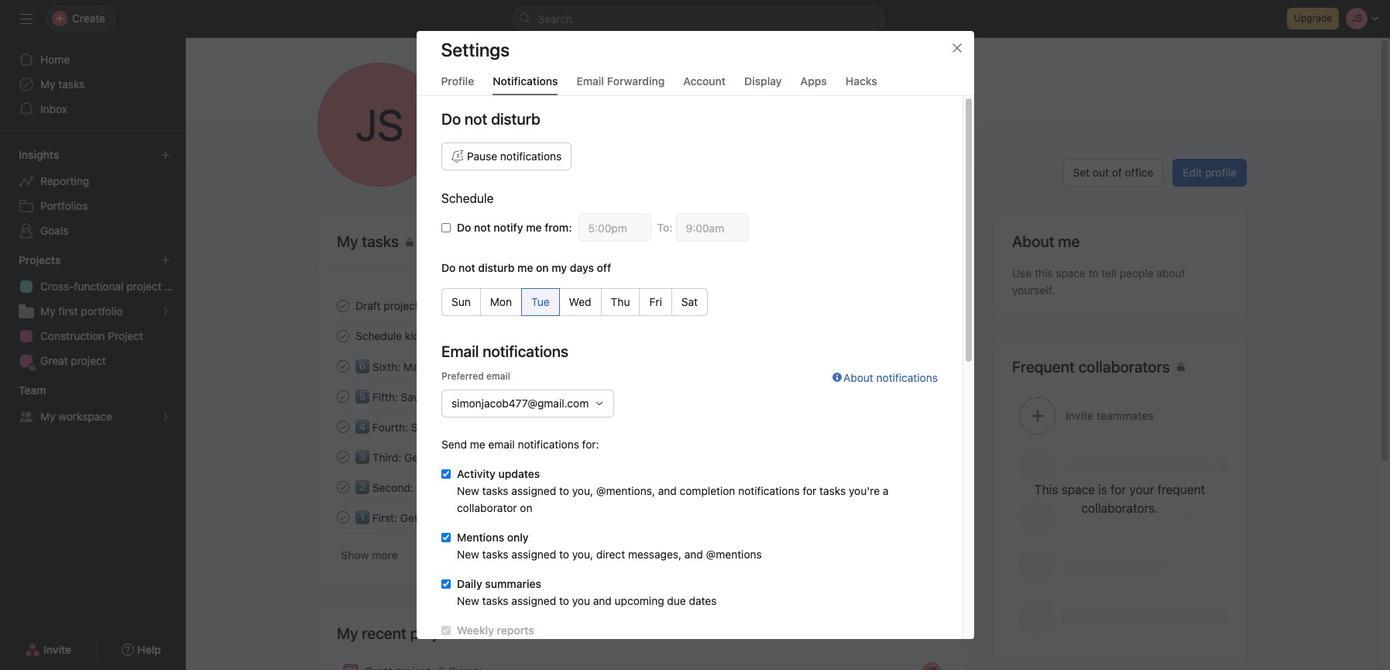 Task type: locate. For each thing, give the bounding box(es) containing it.
my inside global element
[[40, 77, 55, 91]]

None text field
[[578, 214, 651, 242]]

assigned for summaries
[[511, 594, 556, 607]]

@mentions
[[706, 548, 762, 561]]

on
[[536, 261, 549, 274], [436, 421, 449, 434], [520, 501, 532, 514]]

2 mark complete image from the top
[[334, 387, 352, 406]]

None checkbox
[[441, 469, 450, 479], [441, 533, 450, 542], [441, 469, 450, 479], [441, 533, 450, 542]]

do down profile button
[[441, 110, 461, 128]]

messages,
[[628, 548, 681, 561]]

inbox link
[[9, 97, 177, 122]]

assigned inside the mentions only new tasks assigned to you, direct messages, and @mentions
[[511, 548, 556, 561]]

6️⃣
[[356, 360, 369, 373]]

5 mark complete checkbox from the top
[[334, 417, 352, 436]]

Weekly reports checkbox
[[441, 626, 450, 635]]

2 assigned from the top
[[511, 548, 556, 561]]

1 vertical spatial project
[[384, 299, 419, 312]]

0 horizontal spatial schedule
[[356, 329, 402, 342]]

for right the right
[[550, 481, 564, 494]]

notify
[[493, 221, 523, 234]]

on down the right
[[520, 501, 532, 514]]

1 vertical spatial not
[[458, 261, 475, 274]]

project down construction project link
[[71, 354, 106, 367]]

project left brief
[[384, 299, 419, 312]]

2 vertical spatial do
[[441, 261, 455, 274]]

0 vertical spatial work
[[433, 360, 457, 373]]

None checkbox
[[441, 579, 450, 589]]

1 vertical spatial do
[[457, 221, 471, 234]]

0 vertical spatial assigned
[[511, 484, 556, 497]]

fourth:
[[372, 421, 408, 434]]

1 horizontal spatial schedule
[[441, 191, 493, 205]]

board image
[[346, 667, 356, 670]]

0 vertical spatial not
[[474, 221, 491, 234]]

1 mark complete checkbox from the top
[[334, 447, 352, 466]]

on inside activity updates new tasks assigned to you, @mentions, and completion notifications for tasks you're a collaborator on
[[520, 501, 532, 514]]

work down simonjacob477@gmail.com dropdown button
[[533, 421, 557, 434]]

notifications
[[493, 74, 558, 88]]

and left completion
[[658, 484, 676, 497]]

0 vertical spatial get
[[404, 451, 422, 464]]

new inside activity updates new tasks assigned to you, @mentions, and completion notifications for tasks you're a collaborator on
[[457, 484, 479, 497]]

4 mark complete checkbox from the top
[[334, 387, 352, 406]]

schedule kickoff meeting
[[356, 329, 482, 342]]

about
[[843, 371, 873, 384]]

get right first:
[[400, 511, 418, 524]]

you, left @mentions,
[[572, 484, 593, 497]]

mark complete image for schedule
[[334, 327, 352, 345]]

1 horizontal spatial and
[[658, 484, 676, 497]]

project inside "link"
[[71, 354, 106, 367]]

great project link
[[9, 349, 177, 373]]

mark complete image left 6️⃣
[[334, 357, 352, 375]]

schedule
[[441, 191, 493, 205], [356, 329, 402, 342]]

1 vertical spatial work
[[533, 421, 557, 434]]

of right out
[[1112, 166, 1122, 179]]

project
[[126, 280, 162, 293], [384, 299, 419, 312], [71, 354, 106, 367]]

new down activity
[[457, 484, 479, 497]]

on left the my
[[536, 261, 549, 274]]

you, inside the mentions only new tasks assigned to you, direct messages, and @mentions
[[572, 548, 593, 561]]

0 horizontal spatial work
[[433, 360, 457, 373]]

1 new from the top
[[457, 484, 479, 497]]

you, left direct on the left of page
[[572, 548, 593, 561]]

you left upcoming
[[572, 594, 590, 607]]

1 mark complete checkbox from the top
[[334, 296, 352, 315]]

not for notify
[[474, 221, 491, 234]]

and inside activity updates new tasks assigned to you, @mentions, and completion notifications for tasks you're a collaborator on
[[658, 484, 676, 497]]

1 vertical spatial mark complete checkbox
[[334, 478, 352, 496]]

mark complete checkbox for 6️⃣
[[334, 357, 352, 375]]

assigned down updates
[[511, 484, 556, 497]]

do
[[441, 110, 461, 128], [457, 221, 471, 234], [441, 261, 455, 274]]

not left disturb
[[458, 261, 475, 274]]

1 vertical spatial me
[[470, 438, 485, 451]]

3 mark complete checkbox from the top
[[334, 357, 352, 375]]

tasks inside global element
[[58, 77, 85, 91]]

work
[[433, 360, 457, 373], [533, 421, 557, 434]]

email up collaborating
[[486, 370, 510, 382]]

schedule for schedule
[[441, 191, 493, 205]]

new down mentions
[[457, 548, 479, 561]]

2 mark complete checkbox from the top
[[334, 327, 352, 345]]

6️⃣ sixth: make work manageable
[[356, 360, 521, 373]]

find
[[416, 481, 438, 494]]

mark complete image left the 2️⃣
[[334, 478, 352, 496]]

stay
[[411, 421, 433, 434]]

4️⃣
[[356, 421, 369, 434]]

mark complete checkbox left 1️⃣
[[334, 508, 352, 526]]

me
[[517, 261, 533, 274], [470, 438, 485, 451]]

set out of office button
[[1063, 159, 1164, 187]]

4 mark complete image from the top
[[334, 478, 352, 496]]

do not disturb me on my days off
[[441, 261, 611, 274]]

goals link
[[9, 218, 177, 243]]

construction project
[[40, 329, 143, 342]]

tasks left you're at the bottom of page
[[819, 484, 846, 497]]

to inside daily summaries new tasks assigned to you and upcoming due dates
[[559, 594, 569, 607]]

schedule up do not notify me from: checkbox
[[441, 191, 493, 205]]

on left "top"
[[436, 421, 449, 434]]

1 horizontal spatial for
[[802, 484, 816, 497]]

mentions
[[457, 531, 504, 544]]

get
[[404, 451, 422, 464], [400, 511, 418, 524]]

schedule up sixth:
[[356, 329, 402, 342]]

my left workspace
[[40, 410, 55, 423]]

mark complete image for 1️⃣
[[334, 508, 352, 526]]

great
[[40, 354, 68, 367]]

home
[[40, 53, 70, 66]]

top
[[452, 421, 468, 434]]

you're
[[849, 484, 880, 497]]

new for new tasks assigned to you, direct messages, and @mentions
[[457, 548, 479, 561]]

4️⃣ fourth: stay on top of incoming work
[[356, 421, 557, 434]]

my for my recent projects
[[337, 624, 358, 642]]

Do not notify me from: checkbox
[[441, 223, 450, 232]]

not disturb
[[464, 110, 540, 128]]

project left plan
[[126, 280, 162, 293]]

schedule for schedule kickoff meeting
[[356, 329, 402, 342]]

hide sidebar image
[[20, 12, 33, 25]]

and left upcoming
[[593, 594, 611, 607]]

1️⃣
[[356, 511, 369, 524]]

to down the mentions only new tasks assigned to you, direct messages, and @mentions on the bottom
[[559, 594, 569, 607]]

pause notifications
[[467, 150, 561, 163]]

to inside the mentions only new tasks assigned to you, direct messages, and @mentions
[[559, 548, 569, 561]]

meeting
[[442, 329, 482, 342]]

4 mark complete image from the top
[[334, 508, 352, 526]]

me right send
[[470, 438, 485, 451]]

my for my tasks
[[40, 77, 55, 91]]

0 horizontal spatial time
[[428, 390, 450, 404]]

asana
[[548, 390, 578, 404]]

2 mark complete checkbox from the top
[[334, 478, 352, 496]]

invite
[[43, 643, 71, 656]]

and inside the mentions only new tasks assigned to you, direct messages, and @mentions
[[684, 548, 703, 561]]

tasks down summaries
[[482, 594, 508, 607]]

to inside activity updates new tasks assigned to you, @mentions, and completion notifications for tasks you're a collaborator on
[[559, 484, 569, 497]]

Mark complete checkbox
[[334, 296, 352, 315], [334, 327, 352, 345], [334, 357, 352, 375], [334, 387, 352, 406], [334, 417, 352, 436]]

me right disturb
[[517, 261, 533, 274]]

to inside use this space to tell people about yourself.
[[1089, 266, 1099, 280]]

2 vertical spatial mark complete checkbox
[[334, 508, 352, 526]]

mark complete checkbox for 5️⃣
[[334, 387, 352, 406]]

my recent projects
[[337, 624, 467, 642]]

1 vertical spatial on
[[436, 421, 449, 434]]

mark complete image for draft
[[334, 296, 352, 315]]

yourself.
[[1012, 284, 1055, 297]]

tasks up only
[[508, 511, 534, 524]]

functional
[[74, 280, 124, 293]]

assigned inside daily summaries new tasks assigned to you and upcoming due dates
[[511, 594, 556, 607]]

assigned for updates
[[511, 484, 556, 497]]

0 vertical spatial you,
[[572, 484, 593, 497]]

2 horizontal spatial project
[[384, 299, 419, 312]]

you right the right
[[567, 481, 585, 494]]

0 horizontal spatial of
[[471, 421, 481, 434]]

1 horizontal spatial work
[[533, 421, 557, 434]]

0 vertical spatial email
[[486, 370, 510, 382]]

portfolios
[[40, 199, 88, 212]]

hacks button
[[846, 74, 877, 95]]

my inside teams 'element'
[[40, 410, 55, 423]]

tasks inside the mentions only new tasks assigned to you, direct messages, and @mentions
[[482, 548, 508, 561]]

to up daily summaries new tasks assigned to you and upcoming due dates on the bottom of page
[[559, 548, 569, 561]]

mark complete image
[[334, 296, 352, 315], [334, 327, 352, 345], [334, 447, 352, 466], [334, 508, 352, 526]]

2️⃣ second: find the layout that's right for you
[[356, 481, 585, 494]]

get for organized
[[404, 451, 422, 464]]

1 mark complete image from the top
[[334, 296, 352, 315]]

tasks down 'home'
[[58, 77, 85, 91]]

not left 'notify'
[[474, 221, 491, 234]]

weekly reports
[[457, 624, 534, 637]]

0 vertical spatial me
[[517, 261, 533, 274]]

for left you're at the bottom of page
[[802, 484, 816, 497]]

days off
[[570, 261, 611, 274]]

my tasks
[[337, 232, 399, 250]]

you, inside activity updates new tasks assigned to you, @mentions, and completion notifications for tasks you're a collaborator on
[[572, 484, 593, 497]]

display
[[745, 74, 782, 88]]

and right messages,
[[684, 548, 703, 561]]

3 mark complete image from the top
[[334, 447, 352, 466]]

1 vertical spatial and
[[684, 548, 703, 561]]

assigned inside activity updates new tasks assigned to you, @mentions, and completion notifications for tasks you're a collaborator on
[[511, 484, 556, 497]]

mon
[[490, 295, 512, 308]]

do for do not disturb me on my days off
[[441, 261, 455, 274]]

to right the right
[[559, 484, 569, 497]]

plan
[[165, 280, 186, 293]]

do right do not notify me from: checkbox
[[457, 221, 471, 234]]

new for new tasks assigned to you and upcoming due dates
[[457, 594, 479, 607]]

3 mark complete image from the top
[[334, 417, 352, 436]]

set
[[1073, 166, 1090, 179]]

my up inbox
[[40, 77, 55, 91]]

for
[[550, 481, 564, 494], [802, 484, 816, 497]]

0 horizontal spatial project
[[71, 354, 106, 367]]

about me
[[1012, 232, 1080, 250]]

collaborator
[[457, 501, 517, 514]]

my
[[40, 77, 55, 91], [40, 304, 55, 318], [40, 410, 55, 423], [490, 511, 505, 524], [337, 624, 358, 642]]

None text field
[[676, 214, 748, 242]]

1 vertical spatial get
[[400, 511, 418, 524]]

time left by
[[428, 390, 450, 404]]

2 horizontal spatial and
[[684, 548, 703, 561]]

for inside activity updates new tasks assigned to you, @mentions, and completion notifications for tasks you're a collaborator on
[[802, 484, 816, 497]]

notifications inside about notifications link
[[876, 371, 938, 384]]

weekly
[[457, 624, 494, 637]]

new inside daily summaries new tasks assigned to you and upcoming due dates
[[457, 594, 479, 607]]

apps button
[[801, 74, 827, 95]]

0 vertical spatial project
[[126, 280, 162, 293]]

my left 'first'
[[40, 304, 55, 318]]

mark complete image
[[334, 357, 352, 375], [334, 387, 352, 406], [334, 417, 352, 436], [334, 478, 352, 496]]

get right the third:
[[404, 451, 422, 464]]

do for do not disturb
[[441, 110, 461, 128]]

1 horizontal spatial of
[[1112, 166, 1122, 179]]

0 vertical spatial of
[[1112, 166, 1122, 179]]

1 assigned from the top
[[511, 484, 556, 497]]

collaborating
[[468, 390, 533, 404]]

3 new from the top
[[457, 594, 479, 607]]

1 horizontal spatial time
[[554, 134, 576, 147]]

0 horizontal spatial and
[[593, 594, 611, 607]]

my up board "icon"
[[337, 624, 358, 642]]

assigned down only
[[511, 548, 556, 561]]

0 vertical spatial on
[[536, 261, 549, 274]]

1 vertical spatial time
[[428, 390, 450, 404]]

new down daily
[[457, 594, 479, 607]]

do up the sun
[[441, 261, 455, 274]]

mark complete checkbox for 1️⃣
[[334, 508, 352, 526]]

2 vertical spatial and
[[593, 594, 611, 607]]

1 vertical spatial you,
[[572, 548, 593, 561]]

my right using
[[490, 511, 505, 524]]

0 vertical spatial do
[[441, 110, 461, 128]]

to left tell
[[1089, 266, 1099, 280]]

Mark complete checkbox
[[334, 447, 352, 466], [334, 478, 352, 496], [334, 508, 352, 526]]

mark complete image for 6️⃣
[[334, 357, 352, 375]]

0 vertical spatial mark complete checkbox
[[334, 447, 352, 466]]

0 vertical spatial schedule
[[441, 191, 493, 205]]

1 vertical spatial new
[[457, 548, 479, 561]]

3 mark complete checkbox from the top
[[334, 508, 352, 526]]

my for my workspace
[[40, 410, 55, 423]]

new inside the mentions only new tasks assigned to you, direct messages, and @mentions
[[457, 548, 479, 561]]

organized
[[425, 451, 475, 464]]

2 vertical spatial assigned
[[511, 594, 556, 607]]

email down incoming
[[488, 438, 515, 451]]

1 you, from the top
[[572, 484, 593, 497]]

office
[[1125, 166, 1154, 179]]

mark complete image left 5️⃣
[[334, 387, 352, 406]]

goals
[[40, 224, 69, 237]]

time right local
[[554, 134, 576, 147]]

2 vertical spatial project
[[71, 354, 106, 367]]

mark complete checkbox left the 2️⃣
[[334, 478, 352, 496]]

2 vertical spatial new
[[457, 594, 479, 607]]

1 vertical spatial assigned
[[511, 548, 556, 561]]

work right make
[[433, 360, 457, 373]]

1 horizontal spatial on
[[520, 501, 532, 514]]

wed
[[569, 295, 591, 308]]

mark complete image for 3️⃣
[[334, 447, 352, 466]]

nov 2 button
[[923, 360, 949, 372]]

tasks down mentions
[[482, 548, 508, 561]]

get for started
[[400, 511, 418, 524]]

more
[[372, 548, 398, 562]]

mark complete image left 4️⃣
[[334, 417, 352, 436]]

2 you, from the top
[[572, 548, 593, 561]]

assigned down summaries
[[511, 594, 556, 607]]

recent projects
[[362, 624, 467, 642]]

send
[[441, 438, 467, 451]]

preferred email
[[441, 370, 510, 382]]

mark complete checkbox left 3️⃣
[[334, 447, 352, 466]]

my inside projects 'element'
[[40, 304, 55, 318]]

inbox
[[40, 102, 67, 115]]

to
[[1089, 266, 1099, 280], [559, 484, 569, 497], [559, 548, 569, 561], [559, 594, 569, 607]]

2 mark complete image from the top
[[334, 327, 352, 345]]

of right "top"
[[471, 421, 481, 434]]

dates
[[689, 594, 716, 607]]

email
[[577, 74, 604, 88]]

1 vertical spatial you
[[572, 594, 590, 607]]

portfolio
[[81, 304, 123, 318]]

to for daily summaries new tasks assigned to you and upcoming due dates
[[559, 594, 569, 607]]

tasks inside daily summaries new tasks assigned to you and upcoming due dates
[[482, 594, 508, 607]]

nov 2
[[923, 360, 949, 372]]

not for disturb
[[458, 261, 475, 274]]

0 vertical spatial new
[[457, 484, 479, 497]]

0 vertical spatial and
[[658, 484, 676, 497]]

2 vertical spatial on
[[520, 501, 532, 514]]

project for great project
[[71, 354, 106, 367]]

2 new from the top
[[457, 548, 479, 561]]

1 mark complete image from the top
[[334, 357, 352, 375]]

insights
[[19, 148, 59, 161]]

upgrade button
[[1287, 8, 1339, 29]]

1 vertical spatial schedule
[[356, 329, 402, 342]]

3 assigned from the top
[[511, 594, 556, 607]]



Task type: describe. For each thing, give the bounding box(es) containing it.
jacob simon
[[466, 98, 605, 127]]

assigned for only
[[511, 548, 556, 561]]

edit profile button
[[1173, 159, 1247, 187]]

5️⃣ fifth: save time by collaborating in asana
[[356, 390, 578, 404]]

to for mentions only new tasks assigned to you, direct messages, and @mentions
[[559, 548, 569, 561]]

show more
[[341, 548, 398, 562]]

reports
[[497, 624, 534, 637]]

to:
[[657, 221, 672, 234]]

profile
[[441, 74, 474, 88]]

12:52pm
[[482, 134, 525, 147]]

mark complete image for 5️⃣
[[334, 387, 352, 406]]

display button
[[745, 74, 782, 95]]

nov
[[923, 360, 941, 372]]

new for new tasks assigned to you, @mentions, and completion notifications for tasks you're a collaborator on
[[457, 484, 479, 497]]

email forwarding button
[[577, 74, 665, 95]]

2 horizontal spatial on
[[536, 261, 549, 274]]

global element
[[0, 38, 186, 131]]

notifications inside pause notifications dropdown button
[[500, 150, 561, 163]]

mark complete image for 2️⃣
[[334, 478, 352, 496]]

you, for direct
[[572, 548, 593, 561]]

fri
[[649, 295, 662, 308]]

sixth:
[[372, 360, 401, 373]]

notifications button
[[493, 74, 558, 95]]

preferred
[[441, 370, 484, 382]]

brief
[[422, 299, 445, 312]]

use this space to tell people about yourself.
[[1012, 266, 1186, 297]]

only
[[507, 531, 528, 544]]

account
[[683, 74, 726, 88]]

frequent collaborators
[[1012, 358, 1170, 376]]

tasks up collaborator
[[482, 484, 508, 497]]

1 horizontal spatial me
[[517, 261, 533, 274]]

insights element
[[0, 141, 186, 246]]

local
[[528, 134, 552, 147]]

you inside daily summaries new tasks assigned to you and upcoming due dates
[[572, 594, 590, 607]]

using
[[460, 511, 487, 524]]

summaries
[[485, 577, 541, 590]]

you, for @mentions,
[[572, 484, 593, 497]]

0 horizontal spatial me
[[470, 438, 485, 451]]

construction project link
[[9, 324, 177, 349]]

12:52pm local time
[[482, 134, 576, 147]]

third:
[[372, 451, 402, 464]]

workspace
[[58, 410, 112, 423]]

direct
[[596, 548, 625, 561]]

tell
[[1102, 266, 1117, 280]]

layout
[[460, 481, 490, 494]]

notifications inside activity updates new tasks assigned to you, @mentions, and completion notifications for tasks you're a collaborator on
[[738, 484, 800, 497]]

1 horizontal spatial project
[[126, 280, 162, 293]]

1 vertical spatial email
[[488, 438, 515, 451]]

simonjacob477@gmail.com button
[[441, 390, 614, 418]]

out
[[1093, 166, 1109, 179]]

set out of office
[[1073, 166, 1154, 179]]

second:
[[372, 481, 413, 494]]

0 horizontal spatial for
[[550, 481, 564, 494]]

my tasks
[[40, 77, 85, 91]]

email forwarding
[[577, 74, 665, 88]]

do not notify me from:
[[457, 221, 572, 234]]

mark complete checkbox for draft
[[334, 296, 352, 315]]

right
[[524, 481, 547, 494]]

simonjacob477@gmail.com
[[451, 397, 589, 410]]

reporting link
[[9, 169, 177, 194]]

for:
[[582, 438, 599, 451]]

my workspace
[[40, 410, 112, 423]]

about notifications
[[843, 371, 938, 384]]

mark complete checkbox for 4️⃣
[[334, 417, 352, 436]]

fifth:
[[372, 390, 398, 404]]

close image
[[951, 42, 963, 54]]

send me email notifications for:
[[441, 438, 599, 451]]

draft
[[356, 299, 381, 312]]

manageable
[[460, 360, 521, 373]]

about
[[1157, 266, 1186, 280]]

my workspace link
[[9, 404, 177, 429]]

mark complete image for 4️⃣
[[334, 417, 352, 436]]

mark complete checkbox for 2️⃣
[[334, 478, 352, 496]]

mark complete checkbox for 3️⃣
[[334, 447, 352, 466]]

upgrade
[[1294, 12, 1332, 24]]

sections
[[502, 451, 544, 464]]

the
[[441, 481, 457, 494]]

0 vertical spatial time
[[554, 134, 576, 147]]

invite button
[[15, 636, 81, 664]]

my first portfolio link
[[9, 299, 177, 324]]

project for draft project brief
[[384, 299, 419, 312]]

reporting
[[40, 174, 89, 187]]

of inside set out of office button
[[1112, 166, 1122, 179]]

updates
[[498, 467, 540, 480]]

sat
[[681, 295, 698, 308]]

edit profile
[[1183, 166, 1237, 179]]

draft project brief
[[356, 299, 445, 312]]

do for do not notify me from:
[[457, 221, 471, 234]]

with
[[478, 451, 499, 464]]

0 horizontal spatial on
[[436, 421, 449, 434]]

and inside daily summaries new tasks assigned to you and upcoming due dates
[[593, 594, 611, 607]]

to for activity updates new tasks assigned to you, @mentions, and completion notifications for tasks you're a collaborator on
[[559, 484, 569, 497]]

1 vertical spatial of
[[471, 421, 481, 434]]

cross-functional project plan
[[40, 280, 186, 293]]

my for my first portfolio
[[40, 304, 55, 318]]

hacks
[[846, 74, 877, 88]]

settings
[[441, 39, 510, 60]]

edit
[[1183, 166, 1202, 179]]

a
[[883, 484, 888, 497]]

projects element
[[0, 246, 186, 376]]

activity
[[457, 467, 495, 480]]

started
[[421, 511, 457, 524]]

tue
[[531, 295, 549, 308]]

js
[[356, 99, 403, 150]]

mark complete checkbox for schedule
[[334, 327, 352, 345]]

my
[[551, 261, 567, 274]]

teams element
[[0, 376, 186, 432]]

@mentions,
[[596, 484, 655, 497]]

activity updates new tasks assigned to you, @mentions, and completion notifications for tasks you're a collaborator on
[[457, 467, 888, 514]]

about notifications link
[[832, 369, 938, 436]]

show
[[341, 548, 369, 562]]

0 vertical spatial you
[[567, 481, 585, 494]]



Task type: vqa. For each thing, say whether or not it's contained in the screenshot.
5️⃣ Fifth: Save time by collaborating in Asana
yes



